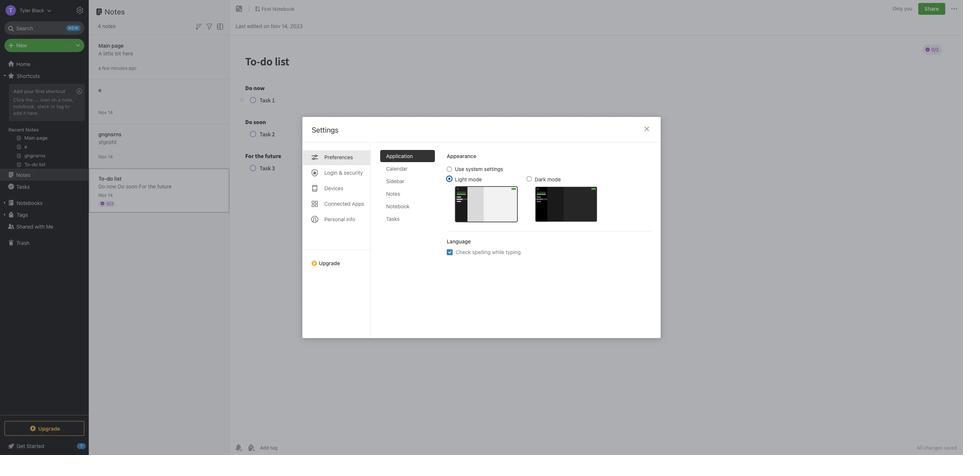 Task type: locate. For each thing, give the bounding box(es) containing it.
1 vertical spatial tasks
[[386, 216, 400, 222]]

2 mode from the left
[[548, 177, 561, 183]]

1 horizontal spatial a
[[98, 65, 101, 71]]

trash
[[16, 240, 30, 246]]

Note Editor text field
[[230, 36, 964, 441]]

tasks tab
[[380, 213, 435, 225]]

1 vertical spatial nov 14
[[98, 154, 113, 160]]

nov down e at top left
[[98, 110, 107, 115]]

only
[[893, 6, 904, 12]]

0 vertical spatial a
[[98, 65, 101, 71]]

0 vertical spatial nov 14
[[98, 110, 113, 115]]

nov
[[271, 23, 281, 29], [98, 110, 107, 115], [98, 154, 107, 160], [98, 193, 107, 198]]

upgrade for the top upgrade popup button
[[319, 261, 340, 267]]

sidebar
[[386, 178, 405, 185]]

0 horizontal spatial the
[[26, 97, 33, 103]]

a up tag
[[58, 97, 61, 103]]

nov 14 up the gngnsrns
[[98, 110, 113, 115]]

tab list for appearance
[[380, 150, 441, 339]]

1 horizontal spatial upgrade button
[[303, 250, 371, 270]]

add a reminder image
[[234, 444, 243, 453]]

a
[[98, 50, 102, 56]]

Check spelling while typing checkbox
[[447, 250, 453, 256]]

first notebook
[[262, 6, 295, 12]]

14 down sfgnsfd
[[108, 154, 113, 160]]

1 nov 14 from the top
[[98, 110, 113, 115]]

nov down sfgnsfd
[[98, 154, 107, 160]]

0 vertical spatial 14
[[108, 110, 113, 115]]

tasks up notebooks
[[16, 184, 30, 190]]

mode for light mode
[[469, 177, 482, 183]]

option group
[[447, 166, 598, 223]]

note list element
[[89, 0, 230, 456]]

1 vertical spatial a
[[58, 97, 61, 103]]

shared
[[16, 224, 33, 230]]

14 up the gngnsrns
[[108, 110, 113, 115]]

you
[[905, 6, 913, 12]]

a few minutes ago
[[98, 65, 137, 71]]

settings image
[[75, 6, 84, 15]]

connected
[[325, 201, 351, 207]]

0 vertical spatial the
[[26, 97, 33, 103]]

tags button
[[0, 209, 88, 221]]

use
[[455, 166, 465, 172]]

14,
[[282, 23, 289, 29]]

on right edited
[[264, 23, 270, 29]]

2 vertical spatial nov 14
[[98, 193, 113, 198]]

1 mode from the left
[[469, 177, 482, 183]]

tasks inside tab
[[386, 216, 400, 222]]

on up or
[[51, 97, 57, 103]]

0 horizontal spatial upgrade
[[38, 426, 60, 432]]

tag
[[57, 104, 64, 110]]

check
[[456, 249, 471, 256]]

trash link
[[0, 237, 88, 249]]

upgrade button
[[303, 250, 371, 270], [4, 422, 84, 437]]

0 vertical spatial upgrade button
[[303, 250, 371, 270]]

2 do from the left
[[118, 183, 125, 190]]

the left ...
[[26, 97, 33, 103]]

application
[[386, 153, 413, 160]]

14 up 0/3
[[108, 193, 113, 198]]

1 vertical spatial notebook
[[386, 204, 410, 210]]

0 vertical spatial tasks
[[16, 184, 30, 190]]

notebooks
[[17, 200, 43, 206]]

sidebar tab
[[380, 175, 435, 188]]

1 horizontal spatial do
[[118, 183, 125, 190]]

add
[[13, 88, 22, 94]]

devices
[[325, 185, 344, 192]]

notes tab
[[380, 188, 435, 200]]

1 horizontal spatial upgrade
[[319, 261, 340, 267]]

0 vertical spatial notebook
[[273, 6, 295, 12]]

icon
[[40, 97, 50, 103]]

shortcuts
[[17, 73, 40, 79]]

mode for dark mode
[[548, 177, 561, 183]]

shared with me
[[16, 224, 53, 230]]

the right the for
[[148, 183, 156, 190]]

Search text field
[[10, 21, 79, 35]]

1 vertical spatial 14
[[108, 154, 113, 160]]

1 horizontal spatial notebook
[[386, 204, 410, 210]]

first notebook button
[[252, 4, 297, 14]]

tags
[[17, 212, 28, 218]]

nov inside note window element
[[271, 23, 281, 29]]

on
[[264, 23, 270, 29], [51, 97, 57, 103]]

nov up 0/3
[[98, 193, 107, 198]]

bit
[[115, 50, 121, 56]]

light
[[455, 177, 467, 183]]

notes up the tasks button
[[16, 172, 30, 178]]

light mode
[[455, 177, 482, 183]]

2 vertical spatial 14
[[108, 193, 113, 198]]

tab list
[[303, 143, 371, 339], [380, 150, 441, 339]]

4
[[98, 23, 101, 29]]

edited
[[247, 23, 262, 29]]

0 horizontal spatial notebook
[[273, 6, 295, 12]]

notes right recent
[[25, 127, 39, 133]]

mode down the system
[[469, 177, 482, 183]]

notes inside group
[[25, 127, 39, 133]]

1 horizontal spatial the
[[148, 183, 156, 190]]

the
[[26, 97, 33, 103], [148, 183, 156, 190]]

0 horizontal spatial on
[[51, 97, 57, 103]]

list
[[114, 176, 122, 182]]

1 vertical spatial the
[[148, 183, 156, 190]]

2 nov 14 from the top
[[98, 154, 113, 160]]

0 horizontal spatial tab list
[[303, 143, 371, 339]]

future
[[157, 183, 172, 190]]

1 vertical spatial upgrade
[[38, 426, 60, 432]]

preferences
[[325, 154, 353, 161]]

tree
[[0, 58, 89, 415]]

notebook tab
[[380, 201, 435, 213]]

0 horizontal spatial tasks
[[16, 184, 30, 190]]

shared with me link
[[0, 221, 88, 233]]

1 horizontal spatial mode
[[548, 177, 561, 183]]

0 vertical spatial upgrade
[[319, 261, 340, 267]]

mode
[[469, 177, 482, 183], [548, 177, 561, 183]]

tasks down notebook tab on the left top
[[386, 216, 400, 222]]

spelling
[[473, 249, 491, 256]]

&
[[339, 170, 343, 176]]

notebook up 'tasks' tab
[[386, 204, 410, 210]]

share button
[[919, 3, 946, 15]]

icon on a note, notebook, stack or tag to add it here.
[[13, 97, 74, 116]]

do down list
[[118, 183, 125, 190]]

group
[[0, 82, 88, 172]]

1 horizontal spatial tasks
[[386, 216, 400, 222]]

click
[[13, 97, 24, 103]]

nov 14 up 0/3
[[98, 193, 113, 198]]

notes down the sidebar
[[386, 191, 401, 197]]

nov 14
[[98, 110, 113, 115], [98, 154, 113, 160], [98, 193, 113, 198]]

mode right dark
[[548, 177, 561, 183]]

few
[[102, 65, 110, 71]]

login & security
[[325, 170, 363, 176]]

notebook right first
[[273, 6, 295, 12]]

option group containing use system settings
[[447, 166, 598, 223]]

all
[[917, 446, 923, 452]]

0 vertical spatial on
[[264, 23, 270, 29]]

close image
[[643, 125, 652, 134]]

a left few on the left
[[98, 65, 101, 71]]

do down to-
[[98, 183, 105, 190]]

nov left 14,
[[271, 23, 281, 29]]

notes inside notes link
[[16, 172, 30, 178]]

tasks button
[[0, 181, 88, 193]]

notes
[[105, 7, 125, 16], [25, 127, 39, 133], [16, 172, 30, 178], [386, 191, 401, 197]]

nov 14 for e
[[98, 110, 113, 115]]

share
[[925, 6, 940, 12]]

14 for e
[[108, 110, 113, 115]]

1 horizontal spatial on
[[264, 23, 270, 29]]

1 vertical spatial on
[[51, 97, 57, 103]]

0 horizontal spatial upgrade button
[[4, 422, 84, 437]]

0 horizontal spatial a
[[58, 97, 61, 103]]

2 14 from the top
[[108, 154, 113, 160]]

tab list containing application
[[380, 150, 441, 339]]

tab list containing preferences
[[303, 143, 371, 339]]

notebook inside tab
[[386, 204, 410, 210]]

main
[[98, 42, 110, 49]]

connected apps
[[325, 201, 364, 207]]

do now do soon for the future
[[98, 183, 172, 190]]

group containing add your first shortcut
[[0, 82, 88, 172]]

None search field
[[10, 21, 79, 35]]

notes up notes
[[105, 7, 125, 16]]

first
[[262, 6, 271, 12]]

upgrade for upgrade popup button to the bottom
[[38, 426, 60, 432]]

all changes saved
[[917, 446, 958, 452]]

0 horizontal spatial mode
[[469, 177, 482, 183]]

0 horizontal spatial do
[[98, 183, 105, 190]]

1 14 from the top
[[108, 110, 113, 115]]

notebook inside button
[[273, 6, 295, 12]]

nov 14 down sfgnsfd
[[98, 154, 113, 160]]

gngnsrns
[[98, 131, 121, 137]]

system
[[466, 166, 483, 172]]

1 horizontal spatial tab list
[[380, 150, 441, 339]]



Task type: vqa. For each thing, say whether or not it's contained in the screenshot.
the Account Image
no



Task type: describe. For each thing, give the bounding box(es) containing it.
ago
[[129, 65, 137, 71]]

3 14 from the top
[[108, 193, 113, 198]]

changes
[[924, 446, 943, 452]]

...
[[34, 97, 39, 103]]

or
[[51, 104, 55, 110]]

it
[[23, 110, 26, 116]]

page
[[112, 42, 124, 49]]

with
[[35, 224, 45, 230]]

new
[[16, 42, 27, 48]]

expand note image
[[235, 4, 244, 13]]

add your first shortcut
[[13, 88, 65, 94]]

settings
[[484, 166, 504, 172]]

saved
[[945, 446, 958, 452]]

Dark mode radio
[[527, 177, 532, 182]]

gngnsrns sfgnsfd
[[98, 131, 121, 145]]

calendar tab
[[380, 163, 435, 175]]

new button
[[4, 39, 84, 52]]

home
[[16, 61, 30, 67]]

on inside icon on a note, notebook, stack or tag to add it here.
[[51, 97, 57, 103]]

application tab
[[380, 150, 435, 162]]

Light mode radio
[[447, 177, 452, 182]]

last edited on nov 14, 2023
[[236, 23, 303, 29]]

tree containing home
[[0, 58, 89, 415]]

Use system settings radio
[[447, 167, 452, 172]]

dark mode
[[535, 177, 561, 183]]

here
[[123, 50, 133, 56]]

the inside note list element
[[148, 183, 156, 190]]

on inside note window element
[[264, 23, 270, 29]]

sfgnsfd
[[98, 139, 116, 145]]

nov 14 for gngnsrns
[[98, 154, 113, 160]]

stack
[[37, 104, 49, 110]]

first
[[35, 88, 44, 94]]

dark
[[535, 177, 546, 183]]

notes
[[102, 23, 116, 29]]

me
[[46, 224, 53, 230]]

add
[[13, 110, 22, 116]]

3 nov 14 from the top
[[98, 193, 113, 198]]

2023
[[290, 23, 303, 29]]

calendar
[[386, 166, 408, 172]]

soon
[[126, 183, 138, 190]]

notes link
[[0, 169, 88, 181]]

recent
[[9, 127, 24, 133]]

shortcut
[[46, 88, 65, 94]]

expand notebooks image
[[2, 200, 8, 206]]

1 do from the left
[[98, 183, 105, 190]]

0/3
[[107, 201, 114, 207]]

to
[[65, 104, 70, 110]]

appearance
[[447, 153, 477, 160]]

security
[[344, 170, 363, 176]]

for
[[139, 183, 147, 190]]

personal
[[325, 217, 345, 223]]

notes inside note list element
[[105, 7, 125, 16]]

add tag image
[[247, 444, 256, 453]]

while
[[492, 249, 505, 256]]

little
[[103, 50, 114, 56]]

use system settings
[[455, 166, 504, 172]]

group inside tree
[[0, 82, 88, 172]]

to-
[[98, 176, 107, 182]]

note,
[[62, 97, 74, 103]]

a inside note list element
[[98, 65, 101, 71]]

main page a little bit here
[[98, 42, 133, 56]]

tab list for application
[[303, 143, 371, 339]]

to-do list
[[98, 176, 122, 182]]

language
[[447, 239, 471, 245]]

click the ...
[[13, 97, 39, 103]]

info
[[347, 217, 355, 223]]

expand tags image
[[2, 212, 8, 218]]

your
[[24, 88, 34, 94]]

check spelling while typing
[[456, 249, 521, 256]]

tasks inside button
[[16, 184, 30, 190]]

recent notes
[[9, 127, 39, 133]]

last
[[236, 23, 246, 29]]

minutes
[[111, 65, 127, 71]]

notes inside the notes tab
[[386, 191, 401, 197]]

shortcuts button
[[0, 70, 88, 82]]

do
[[107, 176, 113, 182]]

14 for gngnsrns
[[108, 154, 113, 160]]

a inside icon on a note, notebook, stack or tag to add it here.
[[58, 97, 61, 103]]

notebooks link
[[0, 197, 88, 209]]

personal info
[[325, 217, 355, 223]]

1 vertical spatial upgrade button
[[4, 422, 84, 437]]

the inside group
[[26, 97, 33, 103]]

note window element
[[230, 0, 964, 456]]

here.
[[27, 110, 39, 116]]

apps
[[352, 201, 364, 207]]

home link
[[0, 58, 89, 70]]

only you
[[893, 6, 913, 12]]

e
[[98, 87, 101, 93]]



